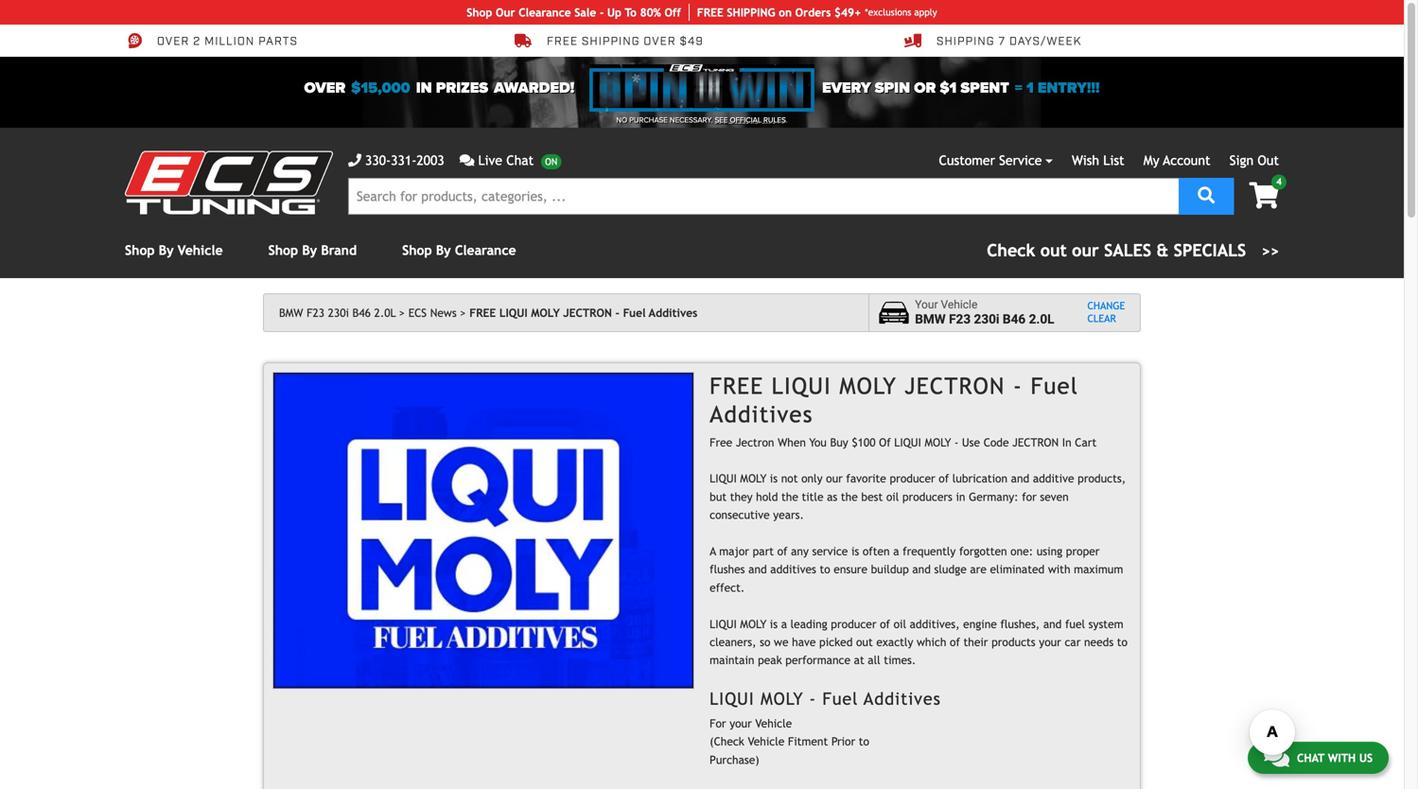 Task type: vqa. For each thing, say whether or not it's contained in the screenshot.
peak
yes



Task type: locate. For each thing, give the bounding box(es) containing it.
your up (check
[[730, 717, 752, 730]]

1 horizontal spatial by
[[302, 243, 317, 258]]

is up ensure
[[852, 545, 859, 558]]

1 vertical spatial oil
[[894, 617, 907, 631]]

a up buildup
[[894, 545, 899, 558]]

necessary.
[[670, 115, 713, 125]]

out
[[1258, 153, 1279, 168]]

0 vertical spatial chat
[[507, 153, 534, 168]]

they
[[730, 490, 753, 503]]

liqui moly is not only our favorite producer of lubrication and additive products, but they hold the title as the best oil producers in germany: for seven consecutive years.
[[710, 472, 1126, 522]]

to inside liqui moly - fuel additives for your vehicle (check vehicle fitment prior to purchase)
[[859, 735, 870, 748]]

additives
[[649, 306, 698, 319], [710, 401, 813, 428], [864, 689, 941, 709]]

is up we
[[770, 617, 778, 631]]

liqui up cleaners,
[[710, 617, 737, 631]]

1 vertical spatial over
[[304, 79, 346, 97]]

no purchase necessary. see official rules .
[[616, 115, 788, 125]]

1 vertical spatial a
[[781, 617, 787, 631]]

1 horizontal spatial over
[[304, 79, 346, 97]]

and inside liqui moly is a leading producer of oil additives, engine flushes, and fuel system cleaners, so we have picked out exactly which of their products your car needs to maintain peak performance at all times.
[[1044, 617, 1062, 631]]

to
[[820, 563, 831, 576], [1117, 635, 1128, 649], [859, 735, 870, 748]]

1 horizontal spatial free
[[710, 436, 733, 449]]

with down using
[[1048, 563, 1071, 576]]

effect.
[[710, 581, 745, 594]]

by
[[159, 243, 174, 258], [302, 243, 317, 258], [436, 243, 451, 258]]

out
[[856, 635, 873, 649]]

liqui inside liqui moly - fuel additives for your vehicle (check vehicle fitment prior to purchase)
[[710, 689, 755, 709]]

ecs tuning 'spin to win' contest logo image
[[589, 64, 815, 112]]

shop
[[467, 6, 492, 19], [125, 243, 155, 258], [268, 243, 298, 258], [402, 243, 432, 258]]

0 horizontal spatial by
[[159, 243, 174, 258]]

in left the "prizes"
[[416, 79, 432, 97]]

to right needs
[[1117, 635, 1128, 649]]

the right as
[[841, 490, 858, 503]]

2 the from the left
[[841, 490, 858, 503]]

free shipping over $49 link
[[515, 32, 704, 49]]

of up producers
[[939, 472, 949, 485]]

0 vertical spatial free
[[547, 34, 578, 49]]

1 vertical spatial jectron
[[905, 373, 1006, 399]]

3 by from the left
[[436, 243, 451, 258]]

b46 left 'clear'
[[1003, 312, 1026, 327]]

shop by clearance link
[[402, 243, 516, 258]]

additives,
[[910, 617, 960, 631]]

wish
[[1072, 153, 1100, 168]]

the
[[782, 490, 799, 503], [841, 490, 858, 503]]

1 vertical spatial in
[[956, 490, 966, 503]]

no
[[616, 115, 628, 125]]

free down the shop our clearance sale - up to 80% off
[[547, 34, 578, 49]]

0 horizontal spatial bmw
[[279, 306, 303, 319]]

of left any on the bottom right of page
[[777, 545, 788, 558]]

2.0l left 'clear'
[[1029, 312, 1055, 327]]

1 vertical spatial your
[[730, 717, 752, 730]]

$49+
[[835, 6, 861, 19]]

*exclusions apply link
[[865, 5, 937, 19]]

2.0l
[[374, 306, 396, 319], [1029, 312, 1055, 327]]

a major part of any service is often a frequently forgotten one: using proper flushes and additives to ensure buildup and sludge are eliminated with maximum effect.
[[710, 545, 1124, 594]]

free left ship
[[697, 6, 724, 19]]

shop by brand
[[268, 243, 357, 258]]

every spin or $1 spent = 1 entry!!!
[[822, 79, 1100, 97]]

330-331-2003
[[365, 153, 444, 168]]

230i inside your vehicle bmw f23 230i b46 2.0l
[[974, 312, 1000, 327]]

1 vertical spatial chat
[[1297, 751, 1325, 765]]

0 horizontal spatial chat
[[507, 153, 534, 168]]

up
[[607, 6, 622, 19]]

1 horizontal spatial f23
[[949, 312, 971, 327]]

2 vertical spatial jectron
[[1013, 436, 1059, 449]]

and up for
[[1011, 472, 1030, 485]]

fuel
[[623, 306, 646, 319], [1031, 373, 1079, 399], [823, 689, 859, 709]]

2 vertical spatial fuel
[[823, 689, 859, 709]]

every
[[822, 79, 871, 97]]

- inside liqui moly - fuel additives for your vehicle (check vehicle fitment prior to purchase)
[[810, 689, 817, 709]]

change link
[[1088, 300, 1125, 313]]

free for free jectron when you buy $100 of liqui moly - use code jectron in cart
[[710, 436, 733, 449]]

0 horizontal spatial producer
[[831, 617, 877, 631]]

shipping
[[582, 34, 640, 49]]

0 horizontal spatial a
[[781, 617, 787, 631]]

1 vertical spatial is
[[852, 545, 859, 558]]

free for free shipping over $49
[[547, 34, 578, 49]]

1 vertical spatial producer
[[831, 617, 877, 631]]

a inside a major part of any service is often a frequently forgotten one: using proper flushes and additives to ensure buildup and sludge are eliminated with maximum effect.
[[894, 545, 899, 558]]

see
[[715, 115, 728, 125]]

1 horizontal spatial a
[[894, 545, 899, 558]]

1 horizontal spatial fuel
[[823, 689, 859, 709]]

products,
[[1078, 472, 1126, 485]]

shop for shop by brand
[[268, 243, 298, 258]]

1 vertical spatial free liqui moly jectron - fuel additives
[[710, 373, 1079, 428]]

are
[[970, 563, 987, 576]]

free up jectron
[[710, 373, 764, 399]]

our
[[826, 472, 843, 485]]

frequently
[[903, 545, 956, 558]]

bmw down shop by brand
[[279, 306, 303, 319]]

liqui up but
[[710, 472, 737, 485]]

is for only
[[770, 472, 778, 485]]

proper
[[1066, 545, 1100, 558]]

1 horizontal spatial producer
[[890, 472, 936, 485]]

shop for shop by clearance
[[402, 243, 432, 258]]

buildup
[[871, 563, 909, 576]]

2 horizontal spatial additives
[[864, 689, 941, 709]]

0 horizontal spatial clearance
[[455, 243, 516, 258]]

shopping cart image
[[1250, 182, 1279, 209]]

0 vertical spatial oil
[[887, 490, 899, 503]]

1 by from the left
[[159, 243, 174, 258]]

2 vertical spatial is
[[770, 617, 778, 631]]

free
[[547, 34, 578, 49], [710, 436, 733, 449]]

0 horizontal spatial 2.0l
[[374, 306, 396, 319]]

0 horizontal spatial over
[[157, 34, 189, 49]]

producer inside "liqui moly is not only our favorite producer of lubrication and additive products, but they hold the title as the best oil producers in germany: for seven consecutive years."
[[890, 472, 936, 485]]

chat right comments icon
[[1297, 751, 1325, 765]]

clear
[[1088, 313, 1116, 325]]

0 horizontal spatial b46
[[353, 306, 371, 319]]

shipping
[[937, 34, 995, 49]]

your inside liqui moly - fuel additives for your vehicle (check vehicle fitment prior to purchase)
[[730, 717, 752, 730]]

330-331-2003 link
[[348, 150, 444, 170]]

oil up exactly
[[894, 617, 907, 631]]

1 horizontal spatial to
[[859, 735, 870, 748]]

bmw f23 230i b46 2.0l
[[279, 306, 396, 319]]

2 horizontal spatial jectron
[[1013, 436, 1059, 449]]

1 horizontal spatial 2.0l
[[1029, 312, 1055, 327]]

free right news at the left of the page
[[470, 306, 496, 319]]

0 vertical spatial jectron
[[563, 306, 612, 319]]

shipping 7 days/week
[[937, 34, 1082, 49]]

clearance up news at the left of the page
[[455, 243, 516, 258]]

f23
[[307, 306, 325, 319], [949, 312, 971, 327]]

additives inside liqui moly - fuel additives for your vehicle (check vehicle fitment prior to purchase)
[[864, 689, 941, 709]]

0 vertical spatial to
[[820, 563, 831, 576]]

shop for shop our clearance sale - up to 80% off
[[467, 6, 492, 19]]

1 horizontal spatial in
[[956, 490, 966, 503]]

free inside free liqui moly jectron - fuel additives
[[710, 373, 764, 399]]

over 2 million parts
[[157, 34, 298, 49]]

0 vertical spatial with
[[1048, 563, 1071, 576]]

1 horizontal spatial bmw
[[915, 312, 946, 327]]

1 vertical spatial clearance
[[455, 243, 516, 258]]

oil right best
[[887, 490, 899, 503]]

is left not
[[770, 472, 778, 485]]

shop our clearance sale - up to 80% off link
[[467, 4, 690, 21]]

0 vertical spatial producer
[[890, 472, 936, 485]]

1 horizontal spatial clearance
[[519, 6, 571, 19]]

comments image
[[460, 154, 475, 167]]

sales & specials link
[[987, 238, 1279, 263]]

car
[[1065, 635, 1081, 649]]

liqui inside free liqui moly jectron - fuel additives
[[772, 373, 832, 399]]

0 vertical spatial fuel
[[623, 306, 646, 319]]

1 horizontal spatial b46
[[1003, 312, 1026, 327]]

specials
[[1174, 240, 1247, 260]]

1 horizontal spatial with
[[1328, 751, 1356, 765]]

0 horizontal spatial f23
[[307, 306, 325, 319]]

oil inside liqui moly is a leading producer of oil additives, engine flushes, and fuel system cleaners, so we have picked out exactly which of their products your car needs to maintain peak performance at all times.
[[894, 617, 907, 631]]

fuel inside liqui moly - fuel additives for your vehicle (check vehicle fitment prior to purchase)
[[823, 689, 859, 709]]

to down service
[[820, 563, 831, 576]]

flushes
[[710, 563, 745, 576]]

2 horizontal spatial fuel
[[1031, 373, 1079, 399]]

0 horizontal spatial your
[[730, 717, 752, 730]]

ecs tuning image
[[125, 151, 333, 214]]

with
[[1048, 563, 1071, 576], [1328, 751, 1356, 765]]

0 horizontal spatial additives
[[649, 306, 698, 319]]

2 vertical spatial to
[[859, 735, 870, 748]]

over
[[157, 34, 189, 49], [304, 79, 346, 97]]

over inside over 2 million parts link
[[157, 34, 189, 49]]

forgotten
[[959, 545, 1007, 558]]

is inside a major part of any service is often a frequently forgotten one: using proper flushes and additives to ensure buildup and sludge are eliminated with maximum effect.
[[852, 545, 859, 558]]

by left brand
[[302, 243, 317, 258]]

maintain
[[710, 654, 755, 667]]

0 vertical spatial is
[[770, 472, 778, 485]]

4 link
[[1234, 175, 1287, 211]]

bmw down your
[[915, 312, 946, 327]]

1 horizontal spatial the
[[841, 490, 858, 503]]

0 horizontal spatial 230i
[[328, 306, 349, 319]]

is inside liqui moly is a leading producer of oil additives, engine flushes, and fuel system cleaners, so we have picked out exactly which of their products your car needs to maintain peak performance at all times.
[[770, 617, 778, 631]]

vehicle up purchase) at bottom
[[748, 735, 785, 748]]

2 horizontal spatial by
[[436, 243, 451, 258]]

producer up out
[[831, 617, 877, 631]]

0 vertical spatial clearance
[[519, 6, 571, 19]]

2.0l inside your vehicle bmw f23 230i b46 2.0l
[[1029, 312, 1055, 327]]

0 vertical spatial in
[[416, 79, 432, 97]]

0 vertical spatial a
[[894, 545, 899, 558]]

0 horizontal spatial the
[[782, 490, 799, 503]]

0 horizontal spatial with
[[1048, 563, 1071, 576]]

news
[[430, 306, 457, 319]]

producers
[[903, 490, 953, 503]]

1 vertical spatial to
[[1117, 635, 1128, 649]]

ecs
[[409, 306, 427, 319]]

1 vertical spatial free
[[470, 306, 496, 319]]

vehicle right your
[[941, 298, 978, 311]]

producer up producers
[[890, 472, 936, 485]]

b46 left ecs
[[353, 306, 371, 319]]

additives
[[771, 563, 817, 576]]

free liqui moly jectron - fuel additives
[[470, 306, 698, 319], [710, 373, 1079, 428]]

the down not
[[782, 490, 799, 503]]

.
[[786, 115, 788, 125]]

chat right live at left top
[[507, 153, 534, 168]]

comments image
[[1264, 746, 1290, 768]]

service
[[812, 545, 848, 558]]

in
[[416, 79, 432, 97], [956, 490, 966, 503]]

2.0l left ecs
[[374, 306, 396, 319]]

buy
[[830, 436, 849, 449]]

0 vertical spatial free
[[697, 6, 724, 19]]

account
[[1163, 153, 1211, 168]]

2 by from the left
[[302, 243, 317, 258]]

in down lubrication
[[956, 490, 966, 503]]

clearance right our
[[519, 6, 571, 19]]

to inside liqui moly is a leading producer of oil additives, engine flushes, and fuel system cleaners, so we have picked out exactly which of their products your car needs to maintain peak performance at all times.
[[1117, 635, 1128, 649]]

0 horizontal spatial free liqui moly jectron - fuel additives
[[470, 306, 698, 319]]

is inside "liqui moly is not only our favorite producer of lubrication and additive products, but they hold the title as the best oil producers in germany: for seven consecutive years."
[[770, 472, 778, 485]]

liqui up when
[[772, 373, 832, 399]]

free left jectron
[[710, 436, 733, 449]]

moly inside liqui moly is a leading producer of oil additives, engine flushes, and fuel system cleaners, so we have picked out exactly which of their products your car needs to maintain peak performance at all times.
[[740, 617, 767, 631]]

1 horizontal spatial your
[[1039, 635, 1062, 649]]

bmw
[[279, 306, 303, 319], [915, 312, 946, 327]]

0 vertical spatial over
[[157, 34, 189, 49]]

and left fuel
[[1044, 617, 1062, 631]]

2 vertical spatial free
[[710, 373, 764, 399]]

vehicle inside your vehicle bmw f23 230i b46 2.0l
[[941, 298, 978, 311]]

with inside a major part of any service is often a frequently forgotten one: using proper flushes and additives to ensure buildup and sludge are eliminated with maximum effect.
[[1048, 563, 1071, 576]]

million
[[205, 34, 255, 49]]

0 horizontal spatial to
[[820, 563, 831, 576]]

1 vertical spatial additives
[[710, 401, 813, 428]]

$100
[[852, 436, 876, 449]]

a up we
[[781, 617, 787, 631]]

liqui up for
[[710, 689, 755, 709]]

1 vertical spatial with
[[1328, 751, 1356, 765]]

1 horizontal spatial 230i
[[974, 312, 1000, 327]]

to right "prior"
[[859, 735, 870, 748]]

phone image
[[348, 154, 361, 167]]

0 horizontal spatial free
[[547, 34, 578, 49]]

-
[[600, 6, 604, 19], [616, 306, 620, 319], [1013, 373, 1023, 399], [955, 436, 959, 449], [810, 689, 817, 709]]

clearance
[[519, 6, 571, 19], [455, 243, 516, 258]]

2 horizontal spatial to
[[1117, 635, 1128, 649]]

all
[[868, 654, 881, 667]]

your left car
[[1039, 635, 1062, 649]]

2 vertical spatial additives
[[864, 689, 941, 709]]

over left 2 in the top of the page
[[157, 34, 189, 49]]

of inside "liqui moly is not only our favorite producer of lubrication and additive products, but they hold the title as the best oil producers in germany: for seven consecutive years."
[[939, 472, 949, 485]]

1 vertical spatial free
[[710, 436, 733, 449]]

by up news at the left of the page
[[436, 243, 451, 258]]

0 vertical spatial your
[[1039, 635, 1062, 649]]

0 horizontal spatial fuel
[[623, 306, 646, 319]]

Search text field
[[348, 178, 1179, 215]]

with left us
[[1328, 751, 1356, 765]]

producer inside liqui moly is a leading producer of oil additives, engine flushes, and fuel system cleaners, so we have picked out exactly which of their products your car needs to maintain peak performance at all times.
[[831, 617, 877, 631]]

1 horizontal spatial jectron
[[905, 373, 1006, 399]]

over left $15,000
[[304, 79, 346, 97]]

your inside liqui moly is a leading producer of oil additives, engine flushes, and fuel system cleaners, so we have picked out exactly which of their products your car needs to maintain peak performance at all times.
[[1039, 635, 1062, 649]]

by down ecs tuning image
[[159, 243, 174, 258]]

any
[[791, 545, 809, 558]]

prizes
[[436, 79, 488, 97]]



Task type: describe. For each thing, give the bounding box(es) containing it.
ship
[[727, 6, 751, 19]]

system
[[1089, 617, 1124, 631]]

1
[[1027, 79, 1034, 97]]

over for over 2 million parts
[[157, 34, 189, 49]]

and down part
[[749, 563, 767, 576]]

in
[[1062, 436, 1072, 449]]

shop for shop by vehicle
[[125, 243, 155, 258]]

jectron
[[736, 436, 775, 449]]

1 horizontal spatial chat
[[1297, 751, 1325, 765]]

of left their
[[950, 635, 960, 649]]

0 horizontal spatial in
[[416, 79, 432, 97]]

search image
[[1198, 187, 1215, 204]]

your
[[915, 298, 938, 311]]

times.
[[884, 654, 916, 667]]

cleaners,
[[710, 635, 757, 649]]

of up exactly
[[880, 617, 890, 631]]

over for over $15,000 in prizes
[[304, 79, 346, 97]]

customer
[[939, 153, 995, 168]]

leading
[[791, 617, 828, 631]]

sale
[[575, 6, 596, 19]]

not
[[781, 472, 798, 485]]

purchase)
[[710, 753, 760, 766]]

shop our clearance sale - up to 80% off
[[467, 6, 681, 19]]

f23 inside your vehicle bmw f23 230i b46 2.0l
[[949, 312, 971, 327]]

us
[[1360, 751, 1373, 765]]

1 horizontal spatial free liqui moly jectron - fuel additives
[[710, 373, 1079, 428]]

over $15,000 in prizes
[[304, 79, 488, 97]]

shop by vehicle link
[[125, 243, 223, 258]]

flushes,
[[1001, 617, 1040, 631]]

is for leading
[[770, 617, 778, 631]]

use
[[962, 436, 980, 449]]

sign
[[1230, 153, 1254, 168]]

by for vehicle
[[159, 243, 174, 258]]

performance
[[786, 654, 851, 667]]

80%
[[640, 6, 661, 19]]

shop by vehicle
[[125, 243, 223, 258]]

=
[[1015, 79, 1023, 97]]

one:
[[1011, 545, 1033, 558]]

1 horizontal spatial additives
[[710, 401, 813, 428]]

free shipping over $49
[[547, 34, 704, 49]]

major
[[719, 545, 749, 558]]

clearance for our
[[519, 6, 571, 19]]

jectron inside free liqui moly jectron - fuel additives
[[905, 373, 1006, 399]]

purchase
[[629, 115, 668, 125]]

over 2 million parts link
[[125, 32, 298, 49]]

and inside "liqui moly is not only our favorite producer of lubrication and additive products, but they hold the title as the best oil producers in germany: for seven consecutive years."
[[1011, 472, 1030, 485]]

as
[[827, 490, 838, 503]]

liqui right of
[[894, 436, 922, 449]]

oil inside "liqui moly is not only our favorite producer of lubrication and additive products, but they hold the title as the best oil producers in germany: for seven consecutive years."
[[887, 490, 899, 503]]

service
[[999, 153, 1042, 168]]

entry!!!
[[1038, 79, 1100, 97]]

of inside a major part of any service is often a frequently forgotten one: using proper flushes and additives to ensure buildup and sludge are eliminated with maximum effect.
[[777, 545, 788, 558]]

my account link
[[1144, 153, 1211, 168]]

picked
[[820, 635, 853, 649]]

to
[[625, 6, 637, 19]]

moly inside liqui moly - fuel additives for your vehicle (check vehicle fitment prior to purchase)
[[761, 689, 804, 709]]

a inside liqui moly is a leading producer of oil additives, engine flushes, and fuel system cleaners, so we have picked out exactly which of their products your car needs to maintain peak performance at all times.
[[781, 617, 787, 631]]

330-
[[365, 153, 391, 168]]

0 vertical spatial free liqui moly jectron - fuel additives
[[470, 306, 698, 319]]

exactly
[[877, 635, 914, 649]]

title
[[802, 490, 824, 503]]

liqui moly - fuel additives for your vehicle (check vehicle fitment prior to purchase)
[[710, 689, 941, 766]]

only
[[802, 472, 823, 485]]

chat with us link
[[1248, 742, 1389, 774]]

of
[[879, 436, 891, 449]]

vehicle up fitment
[[756, 717, 792, 730]]

live
[[478, 153, 503, 168]]

- inside free liqui moly jectron - fuel additives
[[1013, 373, 1023, 399]]

part
[[753, 545, 774, 558]]

orders
[[796, 6, 831, 19]]

see official rules link
[[715, 115, 786, 126]]

0 vertical spatial additives
[[649, 306, 698, 319]]

apply
[[915, 7, 937, 18]]

cart
[[1075, 436, 1097, 449]]

to inside a major part of any service is often a frequently forgotten one: using proper flushes and additives to ensure buildup and sludge are eliminated with maximum effect.
[[820, 563, 831, 576]]

years.
[[773, 508, 804, 522]]

in inside "liqui moly is not only our favorite producer of lubrication and additive products, but they hold the title as the best oil producers in germany: for seven consecutive years."
[[956, 490, 966, 503]]

chat with us
[[1297, 751, 1373, 765]]

at
[[854, 654, 865, 667]]

1 the from the left
[[782, 490, 799, 503]]

seven
[[1040, 490, 1069, 503]]

and down frequently
[[913, 563, 931, 576]]

for
[[1022, 490, 1037, 503]]

sign out
[[1230, 153, 1279, 168]]

331-
[[391, 153, 417, 168]]

shipping 7 days/week link
[[905, 32, 1082, 49]]

favorite
[[846, 472, 887, 485]]

sales
[[1104, 240, 1152, 260]]

4
[[1277, 176, 1282, 187]]

you
[[810, 436, 827, 449]]

sludge
[[934, 563, 967, 576]]

ecs news
[[409, 306, 457, 319]]

0 horizontal spatial jectron
[[563, 306, 612, 319]]

by for brand
[[302, 243, 317, 258]]

often
[[863, 545, 890, 558]]

liqui right news at the left of the page
[[499, 306, 528, 319]]

your vehicle bmw f23 230i b46 2.0l
[[915, 298, 1055, 327]]

bmw inside your vehicle bmw f23 230i b46 2.0l
[[915, 312, 946, 327]]

by for clearance
[[436, 243, 451, 258]]

fitment
[[788, 735, 828, 748]]

1 vertical spatial fuel
[[1031, 373, 1079, 399]]

using
[[1037, 545, 1063, 558]]

code
[[984, 436, 1009, 449]]

with inside chat with us link
[[1328, 751, 1356, 765]]

7
[[999, 34, 1006, 49]]

list
[[1104, 153, 1125, 168]]

we
[[774, 635, 789, 649]]

*exclusions
[[865, 7, 912, 18]]

hold
[[756, 490, 778, 503]]

(check
[[710, 735, 745, 748]]

brand
[[321, 243, 357, 258]]

needs
[[1084, 635, 1114, 649]]

sign out link
[[1230, 153, 1279, 168]]

official
[[730, 115, 762, 125]]

off
[[665, 6, 681, 19]]

moly inside free liqui moly jectron - fuel additives
[[840, 373, 897, 399]]

liqui inside "liqui moly is not only our favorite producer of lubrication and additive products, but they hold the title as the best oil producers in germany: for seven consecutive years."
[[710, 472, 737, 485]]

liqui inside liqui moly is a leading producer of oil additives, engine flushes, and fuel system cleaners, so we have picked out exactly which of their products your car needs to maintain peak performance at all times.
[[710, 617, 737, 631]]

lubrication
[[953, 472, 1008, 485]]

2
[[193, 34, 201, 49]]

vehicle down ecs tuning image
[[178, 243, 223, 258]]

engine
[[964, 617, 997, 631]]

clearance for by
[[455, 243, 516, 258]]

moly inside "liqui moly is not only our favorite producer of lubrication and additive products, but they hold the title as the best oil producers in germany: for seven consecutive years."
[[740, 472, 767, 485]]

2003
[[417, 153, 444, 168]]

b46 inside your vehicle bmw f23 230i b46 2.0l
[[1003, 312, 1026, 327]]

ping
[[751, 6, 776, 19]]

but
[[710, 490, 727, 503]]



